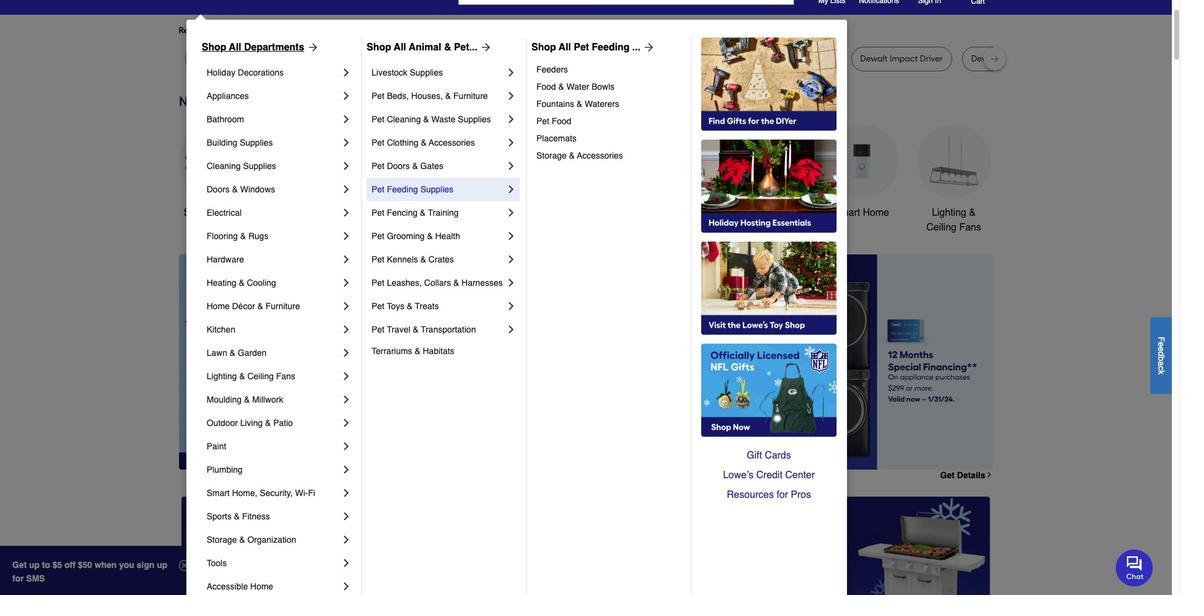 Task type: describe. For each thing, give the bounding box(es) containing it.
& inside the pet travel & transportation link
[[413, 325, 419, 335]]

0 horizontal spatial ceiling
[[247, 372, 274, 382]]

& inside the 'outdoor tools & equipment'
[[706, 207, 712, 218]]

1 vertical spatial lighting & ceiling fans link
[[207, 365, 340, 388]]

all for departments
[[229, 42, 241, 53]]

cards
[[765, 450, 791, 462]]

travel
[[387, 325, 410, 335]]

outdoor living & patio link
[[207, 412, 340, 435]]

accessible home
[[207, 582, 273, 592]]

1 bit from the left
[[370, 54, 380, 64]]

& inside fountains & waterers link
[[577, 99, 583, 109]]

more
[[315, 25, 335, 36]]

arrow right image
[[971, 362, 983, 375]]

heating
[[207, 278, 236, 288]]

health
[[435, 231, 460, 241]]

0 vertical spatial lighting & ceiling fans
[[927, 207, 982, 233]]

sports & fitness
[[207, 512, 270, 522]]

shop all departments link
[[202, 40, 319, 55]]

1 horizontal spatial tools link
[[363, 124, 437, 220]]

& inside pet cleaning & waste supplies link
[[423, 114, 429, 124]]

dewalt drill bit
[[324, 54, 380, 64]]

flooring
[[207, 231, 238, 241]]

pet fencing & training
[[372, 208, 459, 218]]

scroll to item #2 image
[[665, 448, 694, 453]]

& inside home décor & furniture "link"
[[258, 302, 263, 311]]

furniture inside "link"
[[266, 302, 300, 311]]

toys
[[387, 302, 405, 311]]

christmas
[[470, 207, 515, 218]]

terrariums & habitats link
[[372, 342, 518, 361]]

feeders
[[537, 65, 568, 74]]

paint link
[[207, 435, 340, 458]]

chevron right image for livestock supplies
[[505, 66, 518, 79]]

security,
[[260, 489, 293, 498]]

0 horizontal spatial feeding
[[387, 185, 418, 194]]

plumbing link
[[207, 458, 340, 482]]

impact for impact driver
[[779, 54, 807, 64]]

& inside storage & organization link
[[239, 535, 245, 545]]

organization
[[247, 535, 296, 545]]

& inside pet grooming & health link
[[427, 231, 433, 241]]

recommended searches for you heading
[[179, 25, 994, 37]]

4 set from the left
[[1030, 54, 1042, 64]]

f e e d b a c k button
[[1151, 317, 1172, 394]]

accessories inside storage & accessories link
[[577, 151, 623, 161]]

garden
[[238, 348, 267, 358]]

pet for pet grooming & health
[[372, 231, 385, 241]]

3 bit from the left
[[546, 54, 556, 64]]

decorations for christmas
[[466, 222, 519, 233]]

home for smart home
[[863, 207, 889, 218]]

chevron right image for pet kennels & crates
[[505, 254, 518, 266]]

hardware
[[207, 255, 244, 265]]

& inside the pet clothing & accessories link
[[421, 138, 427, 148]]

storage & organization link
[[207, 529, 340, 552]]

you for recommended searches for you
[[291, 25, 305, 36]]

dewalt for dewalt drill
[[707, 54, 734, 64]]

building
[[207, 138, 237, 148]]

arrow right image for shop all animal & pet...
[[478, 41, 492, 54]]

all for animal
[[394, 42, 406, 53]]

gift cards
[[747, 450, 791, 462]]

christmas decorations link
[[456, 124, 530, 235]]

chevron right image for outdoor living & patio
[[340, 417, 353, 430]]

0 horizontal spatial tools
[[207, 559, 227, 569]]

& inside the sports & fitness link
[[234, 512, 240, 522]]

1 set from the left
[[450, 54, 462, 64]]

pet for pet food
[[537, 116, 550, 126]]

chat invite button image
[[1116, 549, 1154, 587]]

4 bit from the left
[[601, 54, 611, 64]]

smart home link
[[825, 124, 899, 220]]

pet for pet travel & transportation
[[372, 325, 385, 335]]

recommended searches for you
[[179, 25, 305, 36]]

chevron right image for holiday decorations
[[340, 66, 353, 79]]

for up departments
[[278, 25, 289, 36]]

supplies down pet doors & gates link in the top left of the page
[[421, 185, 454, 194]]

flooring & rugs link
[[207, 225, 340, 248]]

chevron right image for lighting & ceiling fans
[[340, 370, 353, 383]]

chevron right image for cleaning supplies
[[340, 160, 353, 172]]

pet clothing & accessories link
[[372, 131, 505, 154]]

& inside terrariums & habitats link
[[415, 346, 421, 356]]

chevron right image for pet doors & gates
[[505, 160, 518, 172]]

pet leashes, collars & harnesses
[[372, 278, 503, 288]]

smart for smart home, security, wi-fi
[[207, 489, 230, 498]]

pet grooming & health link
[[372, 225, 505, 248]]

drill for dewalt drill
[[736, 54, 751, 64]]

2 up from the left
[[157, 561, 167, 570]]

to
[[42, 561, 50, 570]]

arrow right image for shop all pet feeding ...
[[641, 41, 656, 54]]

get up to 2 free select tools or batteries when you buy 1 with select purchases. image
[[181, 497, 438, 596]]

shop all departments
[[202, 42, 304, 53]]

cleaning inside cleaning supplies link
[[207, 161, 241, 171]]

shop all pet feeding ...
[[532, 42, 641, 53]]

credit
[[757, 470, 783, 481]]

d
[[1157, 352, 1167, 356]]

kennels
[[387, 255, 418, 265]]

2 drill from the left
[[584, 54, 599, 64]]

more suggestions for you
[[315, 25, 415, 36]]

a
[[1157, 361, 1167, 366]]

chevron right image for flooring & rugs
[[340, 230, 353, 242]]

2 bit from the left
[[437, 54, 447, 64]]

food & water bowls link
[[537, 78, 682, 95]]

outdoor tools & equipment link
[[640, 124, 714, 235]]

pet feeding supplies link
[[372, 178, 505, 201]]

doors & windows link
[[207, 178, 340, 201]]

Search Query text field
[[459, 0, 738, 4]]

pet beds, houses, & furniture link
[[372, 84, 505, 108]]

& inside storage & accessories link
[[569, 151, 575, 161]]

pet grooming & health
[[372, 231, 460, 241]]

leashes,
[[387, 278, 422, 288]]

chevron right image for pet leashes, collars & harnesses
[[505, 277, 518, 289]]

terrariums & habitats
[[372, 346, 455, 356]]

holiday decorations link
[[207, 61, 340, 84]]

chevron right image for pet beds, houses, & furniture
[[505, 90, 518, 102]]

fountains & waterers
[[537, 99, 620, 109]]

grooming
[[387, 231, 425, 241]]

dewalt for dewalt tool
[[250, 54, 277, 64]]

chevron right image for pet toys & treats
[[505, 300, 518, 313]]

chevron right image for paint
[[340, 441, 353, 453]]

chevron right image for pet feeding supplies
[[505, 183, 518, 196]]

& inside heating & cooling link
[[239, 278, 245, 288]]

...
[[633, 42, 641, 53]]

feeders link
[[537, 61, 682, 78]]

1 vertical spatial lighting & ceiling fans
[[207, 372, 295, 382]]

pet travel & transportation link
[[372, 318, 505, 342]]

1 horizontal spatial bathroom
[[748, 207, 791, 218]]

collars
[[424, 278, 451, 288]]

you
[[119, 561, 134, 570]]

plumbing
[[207, 465, 243, 475]]

chevron right image for lawn & garden
[[340, 347, 353, 359]]

0 horizontal spatial tools link
[[207, 552, 340, 575]]

pet clothing & accessories
[[372, 138, 475, 148]]

& inside pet toys & treats link
[[407, 302, 413, 311]]

chevron right image for doors & windows
[[340, 183, 353, 196]]

pet cleaning & waste supplies link
[[372, 108, 505, 131]]

chevron right image for pet grooming & health
[[505, 230, 518, 242]]

outdoor tools & equipment
[[642, 207, 712, 233]]

dewalt impact driver
[[861, 54, 943, 64]]

shop
[[184, 207, 207, 218]]

impact for impact driver bit
[[490, 54, 519, 64]]

moulding
[[207, 395, 242, 405]]

dewalt drill bit set
[[972, 54, 1042, 64]]

pet for pet cleaning & waste supplies
[[372, 114, 385, 124]]

pet for pet fencing & training
[[372, 208, 385, 218]]

pet for pet beds, houses, & furniture
[[372, 91, 385, 101]]

patio
[[273, 418, 293, 428]]

0 vertical spatial food
[[537, 82, 556, 92]]

cleaning supplies link
[[207, 154, 340, 178]]

& inside flooring & rugs link
[[240, 231, 246, 241]]

suggestions
[[337, 25, 385, 36]]

pet kennels & crates link
[[372, 248, 505, 271]]

5 bit from the left
[[654, 54, 664, 64]]

impact driver bit
[[490, 54, 556, 64]]

shop for shop all pet feeding ...
[[532, 42, 556, 53]]

smart home
[[834, 207, 889, 218]]

accessories inside the pet clothing & accessories link
[[429, 138, 475, 148]]

storage & accessories link
[[537, 147, 682, 164]]

fountains
[[537, 99, 574, 109]]

departments
[[244, 42, 304, 53]]

sports & fitness link
[[207, 505, 340, 529]]

$50
[[78, 561, 92, 570]]

up to 30 percent off select grills and accessories. image
[[734, 497, 991, 596]]

& inside doors & windows link
[[232, 185, 238, 194]]

kitchen link
[[207, 318, 340, 342]]

chevron right image for electrical
[[340, 207, 353, 219]]

fencing
[[387, 208, 418, 218]]

livestock supplies
[[372, 68, 443, 78]]

3 driver from the left
[[920, 54, 943, 64]]

resources for pros
[[727, 490, 811, 501]]

scroll to item #4 image
[[724, 448, 753, 453]]

details
[[957, 471, 986, 481]]

heating & cooling link
[[207, 271, 340, 295]]

0 vertical spatial doors
[[387, 161, 410, 171]]

1 vertical spatial fans
[[276, 372, 295, 382]]

chevron right image for pet travel & transportation
[[505, 324, 518, 336]]

sign
[[137, 561, 154, 570]]

electrical
[[207, 208, 242, 218]]

0 horizontal spatial bathroom link
[[207, 108, 340, 131]]

tool
[[279, 54, 295, 64]]

pet for pet toys & treats
[[372, 302, 385, 311]]

home décor & furniture
[[207, 302, 300, 311]]

for left pros
[[777, 490, 788, 501]]



Task type: vqa. For each thing, say whether or not it's contained in the screenshot.
.00
no



Task type: locate. For each thing, give the bounding box(es) containing it.
1 vertical spatial ceiling
[[247, 372, 274, 382]]

0 horizontal spatial lighting
[[207, 372, 237, 382]]

get for get details
[[941, 471, 955, 481]]

doors down clothing
[[387, 161, 410, 171]]

1 vertical spatial home
[[207, 302, 230, 311]]

1 horizontal spatial lighting
[[932, 207, 967, 218]]

1 arrow right image from the left
[[304, 41, 319, 54]]

2 horizontal spatial arrow right image
[[641, 41, 656, 54]]

1 vertical spatial lighting
[[207, 372, 237, 382]]

lowe's
[[723, 470, 754, 481]]

you for more suggestions for you
[[400, 25, 415, 36]]

1 drill from the left
[[353, 54, 368, 64]]

harnesses
[[462, 278, 503, 288]]

impact
[[490, 54, 519, 64], [779, 54, 807, 64], [890, 54, 918, 64]]

ceiling
[[927, 222, 957, 233], [247, 372, 274, 382]]

pet fencing & training link
[[372, 201, 505, 225]]

appliances link
[[207, 84, 340, 108]]

pet for pet clothing & accessories
[[372, 138, 385, 148]]

lawn
[[207, 348, 227, 358]]

1 vertical spatial accessories
[[577, 151, 623, 161]]

all inside shop all departments link
[[229, 42, 241, 53]]

decorations inside christmas decorations link
[[466, 222, 519, 233]]

k
[[1157, 370, 1167, 375]]

beds,
[[387, 91, 409, 101]]

& inside shop all animal & pet... link
[[444, 42, 451, 53]]

1 shop from the left
[[202, 42, 226, 53]]

0 horizontal spatial fans
[[276, 372, 295, 382]]

1 horizontal spatial doors
[[387, 161, 410, 171]]

2 horizontal spatial shop
[[532, 42, 556, 53]]

& inside pet kennels & crates 'link'
[[421, 255, 426, 265]]

cleaning
[[387, 114, 421, 124], [207, 161, 241, 171]]

5 dewalt from the left
[[707, 54, 734, 64]]

0 horizontal spatial furniture
[[266, 302, 300, 311]]

visit the lowe's toy shop. image
[[702, 242, 837, 335]]

home for accessible home
[[250, 582, 273, 592]]

decorations inside holiday decorations "link"
[[238, 68, 284, 78]]

equipment
[[654, 222, 701, 233]]

0 horizontal spatial up
[[29, 561, 40, 570]]

cleaning inside pet cleaning & waste supplies link
[[387, 114, 421, 124]]

dewalt for dewalt
[[194, 54, 222, 64]]

chevron right image for heating & cooling
[[340, 277, 353, 289]]

1 horizontal spatial storage
[[537, 151, 567, 161]]

chevron right image for hardware
[[340, 254, 353, 266]]

0 horizontal spatial home
[[207, 302, 230, 311]]

1 vertical spatial bathroom
[[748, 207, 791, 218]]

driver for impact driver
[[809, 54, 832, 64]]

0 horizontal spatial doors
[[207, 185, 230, 194]]

supplies up windows
[[243, 161, 276, 171]]

scroll to item #5 image
[[753, 448, 783, 453]]

supplies for building supplies
[[240, 138, 273, 148]]

1 horizontal spatial fans
[[960, 222, 982, 233]]

cleaning down building
[[207, 161, 241, 171]]

2 e from the top
[[1157, 347, 1167, 352]]

for
[[278, 25, 289, 36], [387, 25, 398, 36], [777, 490, 788, 501], [12, 574, 24, 584]]

outdoor
[[642, 207, 678, 218], [207, 418, 238, 428]]

home inside smart home link
[[863, 207, 889, 218]]

pet for pet leashes, collars & harnesses
[[372, 278, 385, 288]]

0 vertical spatial tools link
[[363, 124, 437, 220]]

more suggestions for you link
[[315, 25, 424, 37]]

shop down more suggestions for you link
[[367, 42, 391, 53]]

cleaning up clothing
[[387, 114, 421, 124]]

cleaning supplies
[[207, 161, 276, 171]]

0 horizontal spatial accessories
[[429, 138, 475, 148]]

0 vertical spatial cleaning
[[387, 114, 421, 124]]

2 vertical spatial home
[[250, 582, 273, 592]]

feeding up fencing
[[387, 185, 418, 194]]

arrow right image for shop all departments
[[304, 41, 319, 54]]

1 horizontal spatial cleaning
[[387, 114, 421, 124]]

livestock supplies link
[[372, 61, 505, 84]]

decorations down dewalt tool
[[238, 68, 284, 78]]

holiday hosting essentials. image
[[702, 140, 837, 233]]

gift cards link
[[702, 446, 837, 466]]

lawn & garden
[[207, 348, 267, 358]]

deals
[[223, 207, 248, 218]]

0 horizontal spatial cleaning
[[207, 161, 241, 171]]

pet up "pet feeding supplies"
[[372, 161, 385, 171]]

0 horizontal spatial arrow right image
[[304, 41, 319, 54]]

drill for dewalt drill bit set
[[1001, 54, 1016, 64]]

3 shop from the left
[[532, 42, 556, 53]]

0 vertical spatial feeding
[[592, 42, 630, 53]]

0 horizontal spatial decorations
[[238, 68, 284, 78]]

all inside shop all pet feeding ... link
[[559, 42, 571, 53]]

food
[[537, 82, 556, 92], [552, 116, 572, 126]]

6 bit from the left
[[1018, 54, 1028, 64]]

3 arrow right image from the left
[[641, 41, 656, 54]]

sports
[[207, 512, 232, 522]]

chevron right image for moulding & millwork
[[340, 394, 353, 406]]

find gifts for the diyer. image
[[702, 38, 837, 131]]

& inside pet leashes, collars & harnesses link
[[454, 278, 459, 288]]

supplies for cleaning supplies
[[243, 161, 276, 171]]

0 horizontal spatial lighting & ceiling fans link
[[207, 365, 340, 388]]

dewalt
[[194, 54, 222, 64], [250, 54, 277, 64], [324, 54, 351, 64], [408, 54, 435, 64], [707, 54, 734, 64], [861, 54, 888, 64], [972, 54, 999, 64]]

pet leashes, collars & harnesses link
[[372, 271, 505, 295]]

shop for shop all animal & pet...
[[367, 42, 391, 53]]

searches
[[240, 25, 276, 36]]

0 horizontal spatial outdoor
[[207, 418, 238, 428]]

all left 'animal'
[[394, 42, 406, 53]]

shop these last-minute gifts. $99 or less. quantities are limited and won't last. image
[[179, 255, 378, 470]]

pet...
[[454, 42, 478, 53]]

1 horizontal spatial decorations
[[466, 222, 519, 233]]

home inside accessible home link
[[250, 582, 273, 592]]

millwork
[[252, 395, 283, 405]]

accessories down the waste
[[429, 138, 475, 148]]

1 vertical spatial furniture
[[266, 302, 300, 311]]

get inside get up to $5 off $50 when you sign up for sms
[[12, 561, 27, 570]]

2 shop from the left
[[367, 42, 391, 53]]

2 horizontal spatial home
[[863, 207, 889, 218]]

hardware link
[[207, 248, 340, 271]]

dewalt for dewalt drill bit
[[324, 54, 351, 64]]

2 set from the left
[[613, 54, 625, 64]]

pet for pet doors & gates
[[372, 161, 385, 171]]

chevron right image for plumbing
[[340, 464, 353, 476]]

2 dewalt from the left
[[250, 54, 277, 64]]

decorations for holiday
[[238, 68, 284, 78]]

supplies right the waste
[[458, 114, 491, 124]]

feeding up drill bit set
[[592, 42, 630, 53]]

2 you from the left
[[400, 25, 415, 36]]

bathroom
[[207, 114, 244, 124], [748, 207, 791, 218]]

1 vertical spatial doors
[[207, 185, 230, 194]]

furniture
[[454, 91, 488, 101], [266, 302, 300, 311]]

center
[[786, 470, 815, 481]]

2 horizontal spatial impact
[[890, 54, 918, 64]]

1 horizontal spatial lighting & ceiling fans link
[[917, 124, 991, 235]]

1 horizontal spatial furniture
[[454, 91, 488, 101]]

pet toys & treats
[[372, 302, 439, 311]]

1 up from the left
[[29, 561, 40, 570]]

get up to $5 off $50 when you sign up for sms
[[12, 561, 167, 584]]

dewalt for dewalt bit set
[[408, 54, 435, 64]]

1 horizontal spatial accessories
[[577, 151, 623, 161]]

get up sms
[[12, 561, 27, 570]]

transportation
[[421, 325, 476, 335]]

pet inside 'link'
[[372, 255, 385, 265]]

0 horizontal spatial get
[[12, 561, 27, 570]]

bit
[[370, 54, 380, 64], [437, 54, 447, 64], [546, 54, 556, 64], [601, 54, 611, 64], [654, 54, 664, 64], [1018, 54, 1028, 64]]

all up feeders
[[559, 42, 571, 53]]

all right shop
[[209, 207, 220, 218]]

pet left grooming
[[372, 231, 385, 241]]

pet cleaning & waste supplies
[[372, 114, 491, 124]]

chevron right image for pet fencing & training
[[505, 207, 518, 219]]

chevron right image inside get details link
[[986, 472, 994, 480]]

0 horizontal spatial smart
[[207, 489, 230, 498]]

1 vertical spatial feeding
[[387, 185, 418, 194]]

you left more
[[291, 25, 305, 36]]

4 drill from the left
[[1001, 54, 1016, 64]]

chevron right image for pet cleaning & waste supplies
[[505, 113, 518, 126]]

pet travel & transportation
[[372, 325, 476, 335]]

storage & accessories
[[537, 151, 623, 161]]

1 horizontal spatial impact
[[779, 54, 807, 64]]

outdoor up equipment
[[642, 207, 678, 218]]

tools up accessible at the left of page
[[207, 559, 227, 569]]

None search field
[[458, 0, 794, 16]]

1 vertical spatial storage
[[207, 535, 237, 545]]

food up placemats on the top left
[[552, 116, 572, 126]]

0 vertical spatial storage
[[537, 151, 567, 161]]

dewalt tool
[[250, 54, 295, 64]]

drill
[[353, 54, 368, 64], [584, 54, 599, 64], [736, 54, 751, 64], [1001, 54, 1016, 64]]

1 horizontal spatial smart
[[834, 207, 860, 218]]

1 impact from the left
[[490, 54, 519, 64]]

chevron right image for building supplies
[[340, 137, 353, 149]]

1 e from the top
[[1157, 342, 1167, 347]]

&
[[444, 42, 451, 53], [559, 82, 564, 92], [445, 91, 451, 101], [577, 99, 583, 109], [423, 114, 429, 124], [421, 138, 427, 148], [569, 151, 575, 161], [412, 161, 418, 171], [232, 185, 238, 194], [706, 207, 712, 218], [969, 207, 976, 218], [420, 208, 426, 218], [240, 231, 246, 241], [427, 231, 433, 241], [421, 255, 426, 265], [239, 278, 245, 288], [454, 278, 459, 288], [258, 302, 263, 311], [407, 302, 413, 311], [413, 325, 419, 335], [415, 346, 421, 356], [230, 348, 236, 358], [239, 372, 245, 382], [244, 395, 250, 405], [265, 418, 271, 428], [234, 512, 240, 522], [239, 535, 245, 545]]

chevron right image for accessible home
[[340, 581, 353, 593]]

1 vertical spatial outdoor
[[207, 418, 238, 428]]

chevron right image for storage & organization
[[340, 534, 353, 546]]

drill bit set
[[584, 54, 625, 64]]

shop all animal & pet... link
[[367, 40, 492, 55]]

& inside lawn & garden link
[[230, 348, 236, 358]]

outdoor for outdoor living & patio
[[207, 418, 238, 428]]

pet left kennels
[[372, 255, 385, 265]]

up left "to"
[[29, 561, 40, 570]]

0 vertical spatial smart
[[834, 207, 860, 218]]

outdoor for outdoor tools & equipment
[[642, 207, 678, 218]]

bathroom link
[[207, 108, 340, 131], [733, 124, 806, 220]]

chevron right image for bathroom
[[340, 113, 353, 126]]

arrow right image down more
[[304, 41, 319, 54]]

2 driver from the left
[[809, 54, 832, 64]]

all down recommended searches for you
[[229, 42, 241, 53]]

1 you from the left
[[291, 25, 305, 36]]

e
[[1157, 342, 1167, 347], [1157, 347, 1167, 352]]

shop for shop all departments
[[202, 42, 226, 53]]

chevron right image
[[340, 90, 353, 102], [340, 160, 353, 172], [340, 183, 353, 196], [340, 207, 353, 219], [340, 254, 353, 266], [505, 254, 518, 266], [340, 300, 353, 313], [340, 324, 353, 336], [340, 347, 353, 359], [340, 370, 353, 383], [340, 464, 353, 476], [340, 487, 353, 500], [340, 511, 353, 523], [340, 558, 353, 570], [340, 581, 353, 593]]

arrow right image right the dewalt bit set
[[478, 41, 492, 54]]

pet left "beds,"
[[372, 91, 385, 101]]

1 horizontal spatial arrow right image
[[478, 41, 492, 54]]

& inside food & water bowls link
[[559, 82, 564, 92]]

driver for impact driver bit
[[521, 54, 544, 64]]

dewalt for dewalt impact driver
[[861, 54, 888, 64]]

for left sms
[[12, 574, 24, 584]]

up to 30 percent off select major appliances. plus, save up to an extra $750 on major appliances. image
[[397, 255, 994, 470]]

chevron right image for appliances
[[340, 90, 353, 102]]

holiday
[[207, 68, 236, 78]]

0 vertical spatial furniture
[[454, 91, 488, 101]]

1 vertical spatial cleaning
[[207, 161, 241, 171]]

when
[[95, 561, 117, 570]]

chevron right image for smart home, security, wi-fi
[[340, 487, 353, 500]]

furniture up kitchen link
[[266, 302, 300, 311]]

tools up grooming
[[389, 207, 412, 218]]

supplies for livestock supplies
[[410, 68, 443, 78]]

1 vertical spatial get
[[12, 561, 27, 570]]

pet feeding supplies
[[372, 185, 454, 194]]

1 vertical spatial food
[[552, 116, 572, 126]]

0 horizontal spatial driver
[[521, 54, 544, 64]]

chevron right image for pet clothing & accessories
[[505, 137, 518, 149]]

1 horizontal spatial driver
[[809, 54, 832, 64]]

arrow right image inside shop all animal & pet... link
[[478, 41, 492, 54]]

1 horizontal spatial tools
[[389, 207, 412, 218]]

accessories down placemats link at the top
[[577, 151, 623, 161]]

up right sign
[[157, 561, 167, 570]]

pet for pet kennels & crates
[[372, 255, 385, 265]]

1 vertical spatial smart
[[207, 489, 230, 498]]

1 vertical spatial tools link
[[207, 552, 340, 575]]

storage for storage & accessories
[[537, 151, 567, 161]]

supplies down the dewalt bit set
[[410, 68, 443, 78]]

smart for smart home
[[834, 207, 860, 218]]

wi-
[[295, 489, 308, 498]]

0 vertical spatial bathroom
[[207, 114, 244, 124]]

sms
[[26, 574, 45, 584]]

all inside shop all animal & pet... link
[[394, 42, 406, 53]]

accessible
[[207, 582, 248, 592]]

tools inside the 'outdoor tools & equipment'
[[680, 207, 703, 218]]

1 dewalt from the left
[[194, 54, 222, 64]]

for inside get up to $5 off $50 when you sign up for sms
[[12, 574, 24, 584]]

0 vertical spatial accessories
[[429, 138, 475, 148]]

1 horizontal spatial ceiling
[[927, 222, 957, 233]]

e up b
[[1157, 347, 1167, 352]]

1 horizontal spatial bathroom link
[[733, 124, 806, 220]]

pet doors & gates
[[372, 161, 444, 171]]

doors
[[387, 161, 410, 171], [207, 185, 230, 194]]

0 horizontal spatial shop
[[202, 42, 226, 53]]

pros
[[791, 490, 811, 501]]

furniture up the waste
[[454, 91, 488, 101]]

1 horizontal spatial feeding
[[592, 42, 630, 53]]

& inside outdoor living & patio link
[[265, 418, 271, 428]]

0 horizontal spatial you
[[291, 25, 305, 36]]

arrow right image up the feeders link
[[641, 41, 656, 54]]

0 vertical spatial fans
[[960, 222, 982, 233]]

1 horizontal spatial shop
[[367, 42, 391, 53]]

all for deals
[[209, 207, 220, 218]]

shop
[[202, 42, 226, 53], [367, 42, 391, 53], [532, 42, 556, 53]]

pet down livestock
[[372, 114, 385, 124]]

outdoor down 'moulding' at the bottom left of page
[[207, 418, 238, 428]]

clothing
[[387, 138, 419, 148]]

get details
[[941, 471, 986, 481]]

1 horizontal spatial lighting & ceiling fans
[[927, 207, 982, 233]]

shop up feeders
[[532, 42, 556, 53]]

all for pet
[[559, 42, 571, 53]]

for right suggestions
[[387, 25, 398, 36]]

up to 35 percent off select small appliances. image
[[458, 497, 715, 596]]

storage for storage & organization
[[207, 535, 237, 545]]

tools up equipment
[[680, 207, 703, 218]]

arrow right image
[[304, 41, 319, 54], [478, 41, 492, 54], [641, 41, 656, 54]]

0 vertical spatial ceiling
[[927, 222, 957, 233]]

pet toys & treats link
[[372, 295, 505, 318]]

you up shop all animal & pet...
[[400, 25, 415, 36]]

get
[[941, 471, 955, 481], [12, 561, 27, 570]]

all inside shop all deals link
[[209, 207, 220, 218]]

arrow right image inside shop all departments link
[[304, 41, 319, 54]]

pet down fountains
[[537, 116, 550, 126]]

2 horizontal spatial driver
[[920, 54, 943, 64]]

f e e d b a c k
[[1157, 337, 1167, 375]]

new deals every day during 25 days of deals image
[[179, 91, 994, 112]]

gates
[[421, 161, 444, 171]]

0 vertical spatial decorations
[[238, 68, 284, 78]]

rugs
[[248, 231, 269, 241]]

2 horizontal spatial tools
[[680, 207, 703, 218]]

1 horizontal spatial you
[[400, 25, 415, 36]]

e up "d" on the bottom right of the page
[[1157, 342, 1167, 347]]

1 horizontal spatial home
[[250, 582, 273, 592]]

pet left leashes,
[[372, 278, 385, 288]]

1 horizontal spatial outdoor
[[642, 207, 678, 218]]

chevron right image for kitchen
[[340, 324, 353, 336]]

0 vertical spatial outdoor
[[642, 207, 678, 218]]

0 horizontal spatial storage
[[207, 535, 237, 545]]

0 horizontal spatial impact
[[490, 54, 519, 64]]

1 vertical spatial decorations
[[466, 222, 519, 233]]

pet left toys
[[372, 302, 385, 311]]

& inside moulding & millwork "link"
[[244, 395, 250, 405]]

shop down recommended
[[202, 42, 226, 53]]

chevron right image for tools
[[340, 558, 353, 570]]

fitness
[[242, 512, 270, 522]]

2 impact from the left
[[779, 54, 807, 64]]

accessories
[[429, 138, 475, 148], [577, 151, 623, 161]]

officially licensed n f l gifts. shop now. image
[[702, 344, 837, 438]]

lighting
[[932, 207, 967, 218], [207, 372, 237, 382]]

dewalt for dewalt drill bit set
[[972, 54, 999, 64]]

storage & organization
[[207, 535, 296, 545]]

chevron right image for sports & fitness
[[340, 511, 353, 523]]

up
[[29, 561, 40, 570], [157, 561, 167, 570]]

3 impact from the left
[[890, 54, 918, 64]]

0 vertical spatial get
[[941, 471, 955, 481]]

paint
[[207, 442, 226, 452]]

4 dewalt from the left
[[408, 54, 435, 64]]

home inside home décor & furniture "link"
[[207, 302, 230, 311]]

all
[[229, 42, 241, 53], [394, 42, 406, 53], [559, 42, 571, 53], [209, 207, 220, 218]]

1 horizontal spatial up
[[157, 561, 167, 570]]

storage down sports
[[207, 535, 237, 545]]

doors up shop all deals
[[207, 185, 230, 194]]

6 dewalt from the left
[[861, 54, 888, 64]]

food down feeders
[[537, 82, 556, 92]]

flooring & rugs
[[207, 231, 269, 241]]

0 horizontal spatial bathroom
[[207, 114, 244, 124]]

c
[[1157, 366, 1167, 370]]

& inside pet doors & gates link
[[412, 161, 418, 171]]

get left details
[[941, 471, 955, 481]]

3 drill from the left
[[736, 54, 751, 64]]

storage down placemats on the top left
[[537, 151, 567, 161]]

training
[[428, 208, 459, 218]]

building supplies link
[[207, 131, 340, 154]]

chevron right image for home décor & furniture
[[340, 300, 353, 313]]

supplies up cleaning supplies
[[240, 138, 273, 148]]

pet left fencing
[[372, 208, 385, 218]]

2 arrow right image from the left
[[478, 41, 492, 54]]

living
[[240, 418, 263, 428]]

pet for pet feeding supplies
[[372, 185, 385, 194]]

pet kennels & crates
[[372, 255, 454, 265]]

arrow right image inside shop all pet feeding ... link
[[641, 41, 656, 54]]

placemats
[[537, 134, 577, 143]]

7 dewalt from the left
[[972, 54, 999, 64]]

pet down recommended searches for you heading
[[574, 42, 589, 53]]

resources for pros link
[[702, 486, 837, 505]]

1 horizontal spatial get
[[941, 471, 955, 481]]

get for get up to $5 off $50 when you sign up for sms
[[12, 561, 27, 570]]

building supplies
[[207, 138, 273, 148]]

pet left travel
[[372, 325, 385, 335]]

pet down pet doors & gates
[[372, 185, 385, 194]]

0 horizontal spatial lighting & ceiling fans
[[207, 372, 295, 382]]

3 set from the left
[[666, 54, 678, 64]]

0 vertical spatial lighting
[[932, 207, 967, 218]]

outdoor inside the 'outdoor tools & equipment'
[[642, 207, 678, 218]]

bowls
[[592, 82, 615, 92]]

0 vertical spatial home
[[863, 207, 889, 218]]

drill for dewalt drill bit
[[353, 54, 368, 64]]

& inside pet beds, houses, & furniture link
[[445, 91, 451, 101]]

decorations down christmas
[[466, 222, 519, 233]]

pet beds, houses, & furniture
[[372, 91, 488, 101]]

1 driver from the left
[[521, 54, 544, 64]]

& inside "pet fencing & training" link
[[420, 208, 426, 218]]

pet left clothing
[[372, 138, 385, 148]]

0 vertical spatial lighting & ceiling fans link
[[917, 124, 991, 235]]

chevron right image
[[340, 66, 353, 79], [505, 66, 518, 79], [505, 90, 518, 102], [340, 113, 353, 126], [505, 113, 518, 126], [340, 137, 353, 149], [505, 137, 518, 149], [505, 160, 518, 172], [505, 183, 518, 196], [505, 207, 518, 219], [340, 230, 353, 242], [505, 230, 518, 242], [340, 277, 353, 289], [505, 277, 518, 289], [505, 300, 518, 313], [505, 324, 518, 336], [340, 394, 353, 406], [340, 417, 353, 430], [340, 441, 353, 453], [986, 472, 994, 480], [340, 534, 353, 546]]

3 dewalt from the left
[[324, 54, 351, 64]]



